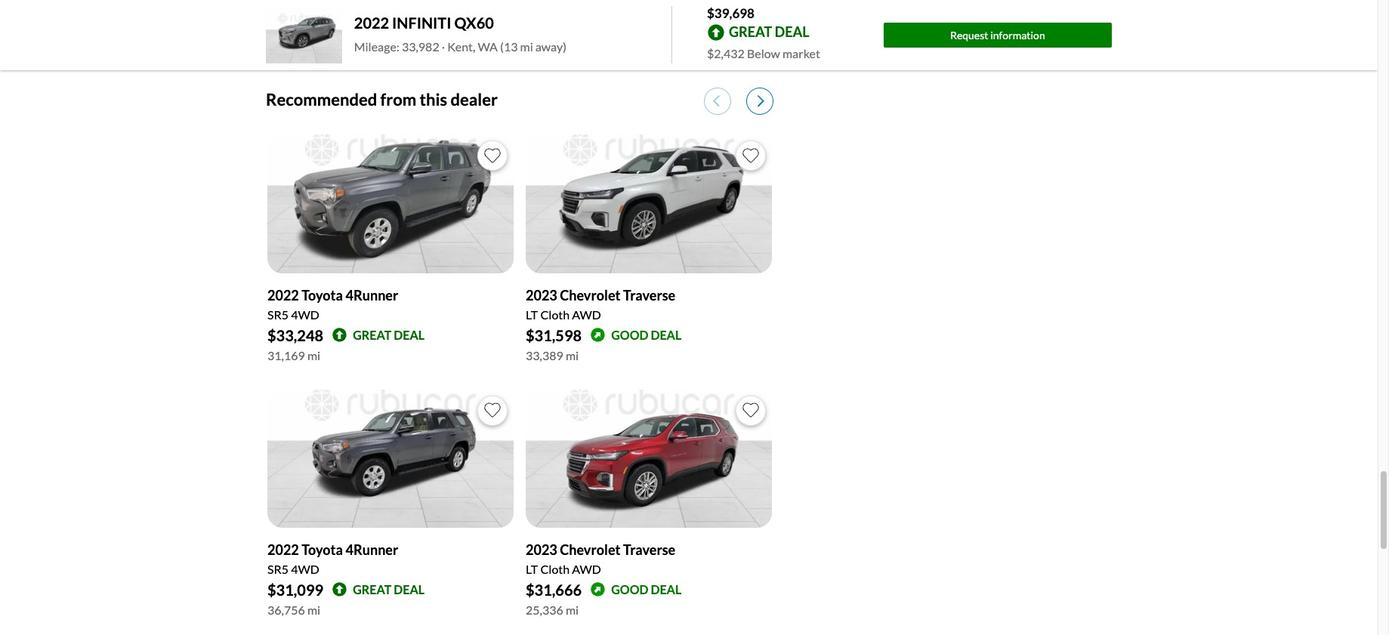 Task type: locate. For each thing, give the bounding box(es) containing it.
0 vertical spatial toyota
[[302, 287, 343, 303]]

2023 chevrolet traverse image for $31,598
[[526, 135, 772, 273]]

1 vertical spatial chevrolet
[[560, 542, 621, 558]]

2 4runner from the top
[[346, 542, 399, 558]]

0 vertical spatial traverse
[[623, 287, 676, 303]]

awd up $31,666
[[572, 562, 601, 577]]

sr5 up $33,248
[[268, 307, 289, 322]]

good deal for $31,666
[[612, 583, 682, 597]]

0 vertical spatial awd
[[572, 307, 601, 322]]

2022 toyota 4runner sr5 4wd up $33,248
[[268, 287, 399, 322]]

chevrolet up $31,598
[[560, 287, 621, 303]]

2 vertical spatial 2022
[[268, 542, 299, 558]]

0 vertical spatial 2023
[[526, 287, 558, 303]]

2023 chevrolet traverse image
[[526, 135, 772, 273], [526, 390, 772, 528]]

2 4wd from the top
[[291, 562, 319, 577]]

1 4wd from the top
[[291, 307, 319, 322]]

1 great deal from the top
[[353, 328, 425, 342]]

2023 chevrolet traverse lt cloth awd up $31,666
[[526, 542, 676, 577]]

sr5 up $31,099
[[268, 562, 289, 577]]

1 awd from the top
[[572, 307, 601, 322]]

2022
[[354, 14, 389, 32], [268, 287, 299, 303], [268, 542, 299, 558]]

2 good deal image from the top
[[591, 583, 606, 597]]

1 toyota from the top
[[302, 287, 343, 303]]

1 traverse from the top
[[623, 287, 676, 303]]

0 vertical spatial sr5
[[268, 307, 289, 322]]

great
[[353, 328, 392, 342], [353, 583, 392, 597]]

4runner for $31,099
[[346, 542, 399, 558]]

2023 up $31,666
[[526, 542, 558, 558]]

deal
[[394, 328, 425, 342], [651, 328, 682, 342], [394, 583, 425, 597], [651, 583, 682, 597]]

$39,698
[[707, 5, 755, 21]]

information
[[991, 28, 1046, 41]]

4wd
[[291, 307, 319, 322], [291, 562, 319, 577]]

toyota
[[302, 287, 343, 303], [302, 542, 343, 558]]

1 great from the top
[[353, 328, 392, 342]]

0 vertical spatial good deal image
[[591, 328, 606, 342]]

1 vertical spatial 2022
[[268, 287, 299, 303]]

0 vertical spatial 2022 toyota 4runner sr5 4wd
[[268, 287, 399, 322]]

great deal image
[[333, 328, 347, 342], [333, 583, 347, 597]]

2023 chevrolet traverse lt cloth awd up $31,598
[[526, 287, 676, 322]]

4wd up $31,099
[[291, 562, 319, 577]]

36,756 mi
[[268, 603, 321, 617]]

1 vertical spatial good deal
[[612, 583, 682, 597]]

1 cloth from the top
[[541, 307, 570, 322]]

0 vertical spatial 4runner
[[346, 287, 399, 303]]

chevrolet up $31,666
[[560, 542, 621, 558]]

1 chevrolet from the top
[[560, 287, 621, 303]]

4runner
[[346, 287, 399, 303], [346, 542, 399, 558]]

mileage:
[[354, 40, 400, 54]]

mi
[[520, 40, 533, 54], [307, 348, 321, 362], [566, 348, 579, 362], [307, 603, 321, 617], [566, 603, 579, 617]]

2 awd from the top
[[572, 562, 601, 577]]

2022 toyota 4runner sr5 4wd for $31,099
[[268, 542, 399, 577]]

1 vertical spatial great
[[353, 583, 392, 597]]

$31,666
[[526, 581, 582, 599]]

chevrolet
[[560, 287, 621, 303], [560, 542, 621, 558]]

deal
[[775, 23, 810, 40]]

1 vertical spatial good deal image
[[591, 583, 606, 597]]

good deal image
[[591, 328, 606, 342], [591, 583, 606, 597]]

2 sr5 from the top
[[268, 562, 289, 577]]

awd
[[572, 307, 601, 322], [572, 562, 601, 577]]

2023 up $31,598
[[526, 287, 558, 303]]

4wd up $33,248
[[291, 307, 319, 322]]

good deal image right $31,598
[[591, 328, 606, 342]]

1 vertical spatial great deal
[[353, 583, 425, 597]]

1 vertical spatial 2023 chevrolet traverse lt cloth awd
[[526, 542, 676, 577]]

1 vertical spatial 2023 chevrolet traverse image
[[526, 390, 772, 528]]

2 good deal from the top
[[612, 583, 682, 597]]

0 vertical spatial good
[[612, 328, 649, 342]]

1 good deal from the top
[[612, 328, 682, 342]]

toyota for $31,099
[[302, 542, 343, 558]]

2022 toyota 4runner sr5 4wd up $31,099
[[268, 542, 399, 577]]

1 vertical spatial lt
[[526, 562, 538, 577]]

great deal
[[729, 23, 810, 40]]

awd for $31,666
[[572, 562, 601, 577]]

$31,598
[[526, 326, 582, 344]]

2 great deal image from the top
[[333, 583, 347, 597]]

great deal
[[353, 328, 425, 342], [353, 583, 425, 597]]

31,169
[[268, 348, 305, 362]]

qx60
[[454, 14, 494, 32]]

(13
[[500, 40, 518, 54]]

2022 infiniti qx60 image
[[266, 6, 342, 64]]

0 vertical spatial 2023 chevrolet traverse image
[[526, 135, 772, 273]]

0 vertical spatial good deal
[[612, 328, 682, 342]]

mi down $33,248
[[307, 348, 321, 362]]

lt up $31,598
[[526, 307, 538, 322]]

lt up $31,666
[[526, 562, 538, 577]]

0 vertical spatial 2022 toyota 4runner image
[[268, 135, 514, 273]]

2 chevrolet from the top
[[560, 542, 621, 558]]

4wd for $33,248
[[291, 307, 319, 322]]

0 vertical spatial chevrolet
[[560, 287, 621, 303]]

sr5
[[268, 307, 289, 322], [268, 562, 289, 577]]

2 great deal from the top
[[353, 583, 425, 597]]

deal for $31,598
[[651, 328, 682, 342]]

2 2023 from the top
[[526, 542, 558, 558]]

request information
[[951, 28, 1046, 41]]

great
[[729, 23, 773, 40]]

mi down $31,099
[[307, 603, 321, 617]]

2 2022 toyota 4runner sr5 4wd from the top
[[268, 542, 399, 577]]

cloth up $31,666
[[541, 562, 570, 577]]

1 vertical spatial 2023
[[526, 542, 558, 558]]

1 vertical spatial cloth
[[541, 562, 570, 577]]

traverse for $31,666
[[623, 542, 676, 558]]

2022 toyota 4runner image
[[268, 135, 514, 273], [268, 390, 514, 528]]

0 vertical spatial cloth
[[541, 307, 570, 322]]

1 2022 toyota 4runner sr5 4wd from the top
[[268, 287, 399, 322]]

36,756
[[268, 603, 305, 617]]

good
[[612, 328, 649, 342], [612, 583, 649, 597]]

1 vertical spatial traverse
[[623, 542, 676, 558]]

traverse
[[623, 287, 676, 303], [623, 542, 676, 558]]

recommended from this dealer
[[266, 89, 498, 110]]

1 vertical spatial awd
[[572, 562, 601, 577]]

great deal image for $31,099
[[333, 583, 347, 597]]

2 2023 chevrolet traverse lt cloth awd from the top
[[526, 542, 676, 577]]

mi for $31,666
[[566, 603, 579, 617]]

1 vertical spatial 2022 toyota 4runner sr5 4wd
[[268, 542, 399, 577]]

mi down $31,666
[[566, 603, 579, 617]]

1 sr5 from the top
[[268, 307, 289, 322]]

2 great from the top
[[353, 583, 392, 597]]

great deal for $31,099
[[353, 583, 425, 597]]

chevrolet for $31,598
[[560, 287, 621, 303]]

mi down $31,598
[[566, 348, 579, 362]]

0 vertical spatial great
[[353, 328, 392, 342]]

2 cloth from the top
[[541, 562, 570, 577]]

2022 toyota 4runner sr5 4wd for $33,248
[[268, 287, 399, 322]]

toyota up $33,248
[[302, 287, 343, 303]]

2022 up $33,248
[[268, 287, 299, 303]]

mi for $31,598
[[566, 348, 579, 362]]

market
[[783, 46, 821, 60]]

2 2022 toyota 4runner image from the top
[[268, 390, 514, 528]]

2 toyota from the top
[[302, 542, 343, 558]]

cloth up $31,598
[[541, 307, 570, 322]]

great deal image right $33,248
[[333, 328, 347, 342]]

0 vertical spatial lt
[[526, 307, 538, 322]]

0 vertical spatial great deal
[[353, 328, 425, 342]]

good deal
[[612, 328, 682, 342], [612, 583, 682, 597]]

25,336 mi
[[526, 603, 579, 617]]

lt for $31,666
[[526, 562, 538, 577]]

1 vertical spatial sr5
[[268, 562, 289, 577]]

mi right (13
[[520, 40, 533, 54]]

great deal image right $31,099
[[333, 583, 347, 597]]

1 great deal image from the top
[[333, 328, 347, 342]]

1 2023 from the top
[[526, 287, 558, 303]]

0 vertical spatial great deal image
[[333, 328, 347, 342]]

mi for $31,099
[[307, 603, 321, 617]]

1 2022 toyota 4runner image from the top
[[268, 135, 514, 273]]

good for $31,598
[[612, 328, 649, 342]]

1 good from the top
[[612, 328, 649, 342]]

0 vertical spatial 2023 chevrolet traverse lt cloth awd
[[526, 287, 676, 322]]

1 vertical spatial 2022 toyota 4runner image
[[268, 390, 514, 528]]

1 2023 chevrolet traverse lt cloth awd from the top
[[526, 287, 676, 322]]

1 4runner from the top
[[346, 287, 399, 303]]

great deal image for $33,248
[[333, 328, 347, 342]]

2 traverse from the top
[[623, 542, 676, 558]]

awd up $31,598
[[572, 307, 601, 322]]

1 vertical spatial toyota
[[302, 542, 343, 558]]

2022 toyota 4runner image for $31,099
[[268, 390, 514, 528]]

1 vertical spatial 4wd
[[291, 562, 319, 577]]

1 vertical spatial great deal image
[[333, 583, 347, 597]]

great for $31,099
[[353, 583, 392, 597]]

0 vertical spatial 2022
[[354, 14, 389, 32]]

scroll right image
[[758, 95, 765, 108]]

2 2023 chevrolet traverse image from the top
[[526, 390, 772, 528]]

2022 up $31,099
[[268, 542, 299, 558]]

1 2023 chevrolet traverse image from the top
[[526, 135, 772, 273]]

cloth
[[541, 307, 570, 322], [541, 562, 570, 577]]

2 lt from the top
[[526, 562, 538, 577]]

2023 chevrolet traverse lt cloth awd
[[526, 287, 676, 322], [526, 542, 676, 577]]

traverse for $31,598
[[623, 287, 676, 303]]

1 good deal image from the top
[[591, 328, 606, 342]]

good deal image right $31,666
[[591, 583, 606, 597]]

2023 for $31,598
[[526, 287, 558, 303]]

0 vertical spatial 4wd
[[291, 307, 319, 322]]

2022 toyota 4runner sr5 4wd
[[268, 287, 399, 322], [268, 542, 399, 577]]

25,336
[[526, 603, 564, 617]]

2 good from the top
[[612, 583, 649, 597]]

1 vertical spatial 4runner
[[346, 542, 399, 558]]

lt
[[526, 307, 538, 322], [526, 562, 538, 577]]

2023
[[526, 287, 558, 303], [526, 542, 558, 558]]

away)
[[536, 40, 567, 54]]

1 lt from the top
[[526, 307, 538, 322]]

request information button
[[884, 23, 1112, 47]]

1 vertical spatial good
[[612, 583, 649, 597]]

toyota up $31,099
[[302, 542, 343, 558]]

deal for $33,248
[[394, 328, 425, 342]]

2022 up mileage: at the top left of page
[[354, 14, 389, 32]]



Task type: describe. For each thing, give the bounding box(es) containing it.
cloth for $31,598
[[541, 307, 570, 322]]

$2,432
[[707, 46, 745, 60]]

good for $31,666
[[612, 583, 649, 597]]

4wd for $31,099
[[291, 562, 319, 577]]

lt for $31,598
[[526, 307, 538, 322]]

good deal image for $31,666
[[591, 583, 606, 597]]

sr5 for $33,248
[[268, 307, 289, 322]]

great deal for $33,248
[[353, 328, 425, 342]]

good deal for $31,598
[[612, 328, 682, 342]]

2022 for $33,248
[[268, 287, 299, 303]]

below
[[747, 46, 781, 60]]

toyota for $33,248
[[302, 287, 343, 303]]

$31,099
[[268, 581, 324, 599]]

dealer
[[451, 89, 498, 110]]

deal for $31,099
[[394, 583, 425, 597]]

2022 infiniti qx60 mileage: 33,982 · kent, wa (13 mi away)
[[354, 14, 567, 54]]

from
[[381, 89, 417, 110]]

chevrolet for $31,666
[[560, 542, 621, 558]]

deal for $31,666
[[651, 583, 682, 597]]

33,982
[[402, 40, 440, 54]]

31,169 mi
[[268, 348, 321, 362]]

wa
[[478, 40, 498, 54]]

2023 chevrolet traverse lt cloth awd for $31,598
[[526, 287, 676, 322]]

2023 for $31,666
[[526, 542, 558, 558]]

scroll left image
[[713, 95, 720, 108]]

$2,432 below market
[[707, 46, 821, 60]]

2022 for $31,099
[[268, 542, 299, 558]]

mi for $33,248
[[307, 348, 321, 362]]

33,389
[[526, 348, 564, 362]]

sr5 for $31,099
[[268, 562, 289, 577]]

awd for $31,598
[[572, 307, 601, 322]]

·
[[442, 40, 445, 54]]

4runner for $33,248
[[346, 287, 399, 303]]

$33,248
[[268, 326, 324, 344]]

this
[[420, 89, 447, 110]]

2023 chevrolet traverse image for $31,666
[[526, 390, 772, 528]]

great for $33,248
[[353, 328, 392, 342]]

infiniti
[[392, 14, 452, 32]]

mi inside 2022 infiniti qx60 mileage: 33,982 · kent, wa (13 mi away)
[[520, 40, 533, 54]]

cloth for $31,666
[[541, 562, 570, 577]]

kent,
[[448, 40, 476, 54]]

2022 toyota 4runner image for $33,248
[[268, 135, 514, 273]]

good deal image for $31,598
[[591, 328, 606, 342]]

2023 chevrolet traverse lt cloth awd for $31,666
[[526, 542, 676, 577]]

recommended
[[266, 89, 377, 110]]

2022 inside 2022 infiniti qx60 mileage: 33,982 · kent, wa (13 mi away)
[[354, 14, 389, 32]]

33,389 mi
[[526, 348, 579, 362]]

request
[[951, 28, 989, 41]]



Task type: vqa. For each thing, say whether or not it's contained in the screenshot.
people
no



